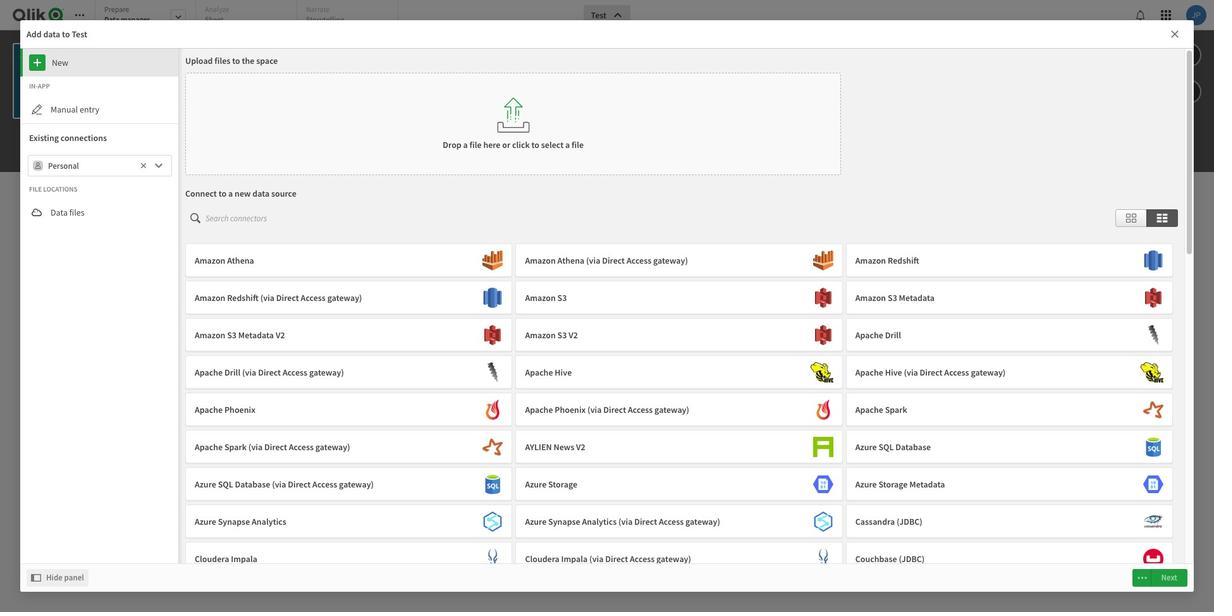 Task type: vqa. For each thing, say whether or not it's contained in the screenshot.
these
no



Task type: locate. For each thing, give the bounding box(es) containing it.
or right drop
[[709, 411, 717, 422]]

data left that's
[[432, 411, 449, 422]]

v2 up apache hive
[[569, 330, 578, 341]]

amazon
[[195, 255, 226, 266], [525, 255, 556, 266], [856, 255, 887, 266], [195, 292, 226, 304], [525, 292, 556, 304], [856, 292, 887, 304], [195, 330, 226, 341], [525, 330, 556, 341]]

redshift up amazon s3 metadata
[[888, 255, 920, 266]]

synapse for azure synapse analytics
[[218, 516, 250, 528]]

storage down news
[[549, 479, 578, 490]]

0 horizontal spatial storage
[[549, 479, 578, 490]]

0 vertical spatial spark
[[886, 404, 908, 416]]

hive for apache hive (via direct access gateway)
[[886, 367, 903, 378]]

0 vertical spatial database
[[896, 442, 931, 453]]

(via up amazon s3 metadata v2
[[260, 292, 275, 304]]

direct for redshift
[[276, 292, 299, 304]]

metadata up apache drill (via direct access gateway)
[[238, 330, 274, 341]]

0 horizontal spatial cloudera
[[195, 554, 229, 565]]

0 vertical spatial connections
[[61, 132, 107, 144]]

that's
[[451, 411, 471, 422]]

s3 down amazon redshift
[[888, 292, 898, 304]]

0 horizontal spatial click
[[512, 139, 530, 151]]

0 horizontal spatial athena
[[227, 255, 254, 266]]

1 horizontal spatial analytics
[[582, 516, 617, 528]]

1 vertical spatial database
[[235, 479, 270, 490]]

1 vertical spatial connections
[[809, 411, 854, 422]]

apache for apache drill (via direct access gateway)
[[195, 367, 223, 378]]

none text field inside get started adding data to your app. application
[[48, 155, 137, 177]]

phoenix
[[225, 404, 256, 416], [555, 404, 586, 416]]

to left browse
[[738, 411, 745, 422]]

apache for apache phoenix
[[195, 404, 223, 416]]

0 horizontal spatial test
[[72, 28, 87, 40]]

data inside the prepare data manager
[[104, 15, 119, 24]]

azure down aylien
[[525, 479, 547, 490]]

0 vertical spatial test
[[591, 9, 607, 21]]

spark up azure sql database
[[886, 404, 908, 416]]

data inside data catalog access data that's available to you
[[438, 396, 461, 411]]

0 horizontal spatial redshift
[[227, 292, 259, 304]]

2 cloudera from the left
[[525, 554, 560, 565]]

and right files
[[715, 396, 734, 411]]

(via for drill
[[242, 367, 256, 378]]

cloudera impala (via direct access gateway)
[[525, 554, 692, 565]]

test for test
[[591, 9, 607, 21]]

1 horizontal spatial file
[[572, 139, 584, 151]]

redshift up amazon s3 metadata v2
[[227, 292, 259, 304]]

couchbase (jdbc)
[[856, 554, 925, 565]]

upload files to the space
[[185, 55, 278, 66]]

phoenix for apache phoenix (via direct access gateway)
[[555, 404, 586, 416]]

data right data files image
[[51, 207, 68, 218]]

athena
[[227, 255, 254, 266], [558, 255, 585, 266]]

athena for amazon athena
[[227, 255, 254, 266]]

s3 down started in the left of the page
[[558, 292, 567, 304]]

to left the you
[[508, 411, 516, 422]]

edit image
[[29, 102, 44, 117]]

s3 up apache drill (via direct access gateway)
[[227, 330, 237, 341]]

0 horizontal spatial impala
[[231, 554, 257, 565]]

files
[[690, 396, 713, 411]]

you
[[518, 411, 531, 422]]

azure
[[856, 442, 877, 453], [195, 479, 216, 490], [525, 479, 547, 490], [856, 479, 877, 490], [195, 516, 216, 528], [525, 516, 547, 528]]

a inside test data last loaded: no data loaded this is a test
[[173, 71, 177, 82]]

drop
[[673, 411, 691, 422]]

connections right sources
[[809, 411, 854, 422]]

1 vertical spatial or
[[709, 411, 717, 422]]

v2
[[276, 330, 285, 341], [569, 330, 578, 341], [576, 442, 586, 453]]

spark down apache phoenix
[[225, 442, 247, 453]]

hive up apache spark
[[886, 367, 903, 378]]

(via down amazon s3 metadata v2
[[242, 367, 256, 378]]

1 storage from the left
[[549, 479, 578, 490]]

or right here
[[503, 139, 511, 151]]

1 vertical spatial metadata
[[238, 330, 274, 341]]

click left other in the right of the page
[[719, 411, 736, 422]]

analytics
[[252, 516, 287, 528], [582, 516, 617, 528]]

1 horizontal spatial click
[[719, 411, 736, 422]]

connections inside files and other sources drag and drop files or click to browse files and connections
[[809, 411, 854, 422]]

1 vertical spatial spark
[[225, 442, 247, 453]]

1 horizontal spatial hive
[[886, 367, 903, 378]]

small tiles image
[[1158, 213, 1168, 223]]

prepare data manager
[[104, 4, 150, 24]]

test inside test data last loaded: no data loaded this is a test
[[148, 43, 164, 54]]

v2 down amazon redshift (via direct access gateway)
[[276, 330, 285, 341]]

0 horizontal spatial or
[[503, 139, 511, 151]]

azure storage
[[525, 479, 578, 490]]

to left 'select'
[[532, 139, 540, 151]]

manual entry
[[51, 104, 99, 115]]

is
[[165, 71, 171, 82]]

1 horizontal spatial spark
[[886, 404, 908, 416]]

0 horizontal spatial file
[[470, 139, 482, 151]]

athena for amazon athena (via direct access gateway)
[[558, 255, 585, 266]]

azure synapse analytics
[[195, 516, 287, 528]]

(jdbc) right 'cassandra'
[[897, 516, 923, 528]]

direct
[[602, 255, 625, 266], [276, 292, 299, 304], [258, 367, 281, 378], [920, 367, 943, 378], [604, 404, 627, 416], [264, 442, 287, 453], [288, 479, 311, 490], [635, 516, 657, 528], [606, 554, 628, 565]]

drill up apache phoenix
[[225, 367, 241, 378]]

(via up adding
[[587, 255, 601, 266]]

athena up adding
[[558, 255, 585, 266]]

database up azure synapse analytics
[[235, 479, 270, 490]]

toolbar
[[0, 0, 1215, 172]]

0 vertical spatial metadata
[[899, 292, 935, 304]]

1 cloudera from the left
[[195, 554, 229, 565]]

impala down azure synapse analytics
[[231, 554, 257, 565]]

click
[[512, 139, 530, 151], [719, 411, 736, 422]]

to left new
[[219, 188, 227, 199]]

azure storage metadata
[[856, 479, 946, 490]]

to left your
[[645, 268, 658, 287]]

1 athena from the left
[[227, 255, 254, 266]]

couchbase
[[856, 554, 898, 565]]

(via up the cloudera impala (via direct access gateway)
[[619, 516, 633, 528]]

1 horizontal spatial phoenix
[[555, 404, 586, 416]]

2 hive from the left
[[886, 367, 903, 378]]

2 storage from the left
[[879, 479, 908, 490]]

spark
[[886, 404, 908, 416], [225, 442, 247, 453]]

sql up azure synapse analytics
[[218, 479, 233, 490]]

1 horizontal spatial test
[[148, 43, 164, 54]]

gateway) for apache phoenix (via direct access gateway)
[[655, 404, 690, 416]]

amazon for amazon s3 metadata v2
[[195, 330, 226, 341]]

analytics down azure sql database (via direct access gateway)
[[252, 516, 287, 528]]

amazon redshift (via direct access gateway)
[[195, 292, 362, 304]]

2 vertical spatial metadata
[[910, 479, 946, 490]]

hide panel button
[[27, 569, 88, 587]]

(jdbc) right couchbase
[[899, 554, 925, 565]]

apache
[[856, 330, 884, 341], [195, 367, 223, 378], [525, 367, 553, 378], [856, 367, 884, 378], [195, 404, 223, 416], [525, 404, 553, 416], [856, 404, 884, 416], [195, 442, 223, 453]]

0 horizontal spatial analytics
[[252, 516, 287, 528]]

database up the azure storage metadata
[[896, 442, 931, 453]]

and right browse
[[793, 411, 807, 422]]

started
[[519, 268, 563, 287]]

1 horizontal spatial impala
[[562, 554, 588, 565]]

data down amazon athena (via direct access gateway)
[[614, 268, 642, 287]]

1 horizontal spatial redshift
[[888, 255, 920, 266]]

no
[[198, 57, 206, 66]]

(via left drag
[[588, 404, 602, 416]]

next
[[1162, 573, 1178, 583]]

test data last loaded: no data loaded this is a test
[[148, 43, 242, 82]]

data left load
[[576, 460, 599, 475]]

sql down apache spark
[[879, 442, 894, 453]]

(via for hive
[[904, 367, 919, 378]]

azure down apache spark
[[856, 442, 877, 453]]

apache hive
[[525, 367, 572, 378]]

(via for athena
[[587, 255, 601, 266]]

toggle left image
[[31, 571, 41, 586]]

amazon athena
[[195, 255, 254, 266]]

1 horizontal spatial sql
[[879, 442, 894, 453]]

amazon for amazon redshift (via direct access gateway)
[[195, 292, 226, 304]]

file left here
[[470, 139, 482, 151]]

data left catalog
[[438, 396, 461, 411]]

app.
[[693, 268, 721, 287]]

test for test data last loaded: no data loaded this is a test
[[148, 43, 164, 54]]

2 vertical spatial test
[[148, 43, 164, 54]]

test inside button
[[591, 9, 607, 21]]

database for azure sql database
[[896, 442, 931, 453]]

access for amazon athena (via direct access gateway)
[[627, 255, 652, 266]]

files right drop
[[692, 411, 707, 422]]

data right add
[[43, 28, 60, 40]]

synapse up cloudera impala
[[218, 516, 250, 528]]

azure for azure storage metadata
[[856, 479, 877, 490]]

storage down azure sql database
[[879, 479, 908, 490]]

data right no on the left top of the page
[[207, 57, 221, 66]]

to
[[62, 28, 70, 40], [232, 55, 240, 66], [532, 139, 540, 151], [219, 188, 227, 199], [645, 268, 658, 287], [508, 411, 516, 422], [738, 411, 745, 422]]

editor
[[625, 460, 655, 475]]

data down prepare
[[104, 15, 119, 24]]

and
[[715, 396, 734, 411], [657, 411, 671, 422], [793, 411, 807, 422], [572, 475, 586, 486]]

0 vertical spatial click
[[512, 139, 530, 151]]

s3 up apache hive
[[558, 330, 567, 341]]

hive down the amazon s3 v2
[[555, 367, 572, 378]]

a right is
[[173, 71, 177, 82]]

1 horizontal spatial drill
[[886, 330, 902, 341]]

azure down the azure storage
[[525, 516, 547, 528]]

a
[[173, 71, 177, 82], [463, 139, 468, 151], [566, 139, 570, 151], [228, 188, 233, 199]]

access for cloudera impala (via direct access gateway)
[[630, 554, 655, 565]]

apache for apache hive
[[525, 367, 553, 378]]

gateway) for amazon athena (via direct access gateway)
[[654, 255, 688, 266]]

impala down azure synapse analytics (via direct access gateway)
[[562, 554, 588, 565]]

data right the load
[[553, 475, 570, 486]]

azure up 'cassandra'
[[856, 479, 877, 490]]

2 synapse from the left
[[549, 516, 581, 528]]

analytics up the cloudera impala (via direct access gateway)
[[582, 516, 617, 528]]

browse
[[747, 411, 774, 422]]

1 hive from the left
[[555, 367, 572, 378]]

1 horizontal spatial database
[[896, 442, 931, 453]]

new image
[[29, 54, 46, 71]]

sql for azure sql database
[[879, 442, 894, 453]]

data
[[104, 15, 119, 24], [148, 57, 162, 66], [51, 207, 68, 218], [438, 396, 461, 411], [576, 460, 599, 475]]

data
[[43, 28, 60, 40], [207, 57, 221, 66], [253, 188, 270, 199], [614, 268, 642, 287], [432, 411, 449, 422], [553, 475, 570, 486]]

cassandra (jdbc)
[[856, 516, 923, 528]]

to inside files and other sources drag and drop files or click to browse files and connections
[[738, 411, 745, 422]]

connections down the entry
[[61, 132, 107, 144]]

apache drill
[[856, 330, 902, 341]]

connections
[[61, 132, 107, 144], [809, 411, 854, 422]]

athena up amazon redshift (via direct access gateway)
[[227, 255, 254, 266]]

1 horizontal spatial synapse
[[549, 516, 581, 528]]

v2 right news
[[576, 442, 586, 453]]

1 horizontal spatial storage
[[879, 479, 908, 490]]

new
[[235, 188, 251, 199]]

(via for redshift
[[260, 292, 275, 304]]

0 vertical spatial sql
[[879, 442, 894, 453]]

files down locations
[[69, 207, 85, 218]]

to inside data catalog access data that's available to you
[[508, 411, 516, 422]]

amazon for amazon s3 v2
[[525, 330, 556, 341]]

0 horizontal spatial sql
[[218, 479, 233, 490]]

gateway) for apache hive (via direct access gateway)
[[971, 367, 1006, 378]]

drill for apache drill (via direct access gateway)
[[225, 367, 241, 378]]

file right 'select'
[[572, 139, 584, 151]]

(via down azure synapse analytics (via direct access gateway)
[[590, 554, 604, 565]]

1 horizontal spatial or
[[709, 411, 717, 422]]

hive
[[555, 367, 572, 378], [886, 367, 903, 378]]

0 horizontal spatial spark
[[225, 442, 247, 453]]

metadata for azure storage metadata
[[910, 479, 946, 490]]

1 vertical spatial click
[[719, 411, 736, 422]]

edit image
[[1184, 47, 1195, 63]]

access for apache spark (via direct access gateway)
[[289, 442, 314, 453]]

phoenix down apache drill (via direct access gateway)
[[225, 404, 256, 416]]

(jdbc) for couchbase (jdbc)
[[899, 554, 925, 565]]

database
[[896, 442, 931, 453], [235, 479, 270, 490]]

azure for azure sql database
[[856, 442, 877, 453]]

cloudera for cloudera impala
[[195, 554, 229, 565]]

1 impala from the left
[[231, 554, 257, 565]]

impala for cloudera impala
[[231, 554, 257, 565]]

2 analytics from the left
[[582, 516, 617, 528]]

s3
[[558, 292, 567, 304], [888, 292, 898, 304], [227, 330, 237, 341], [558, 330, 567, 341]]

select
[[541, 139, 564, 151]]

azure up cloudera impala
[[195, 516, 216, 528]]

cassandra
[[856, 516, 895, 528]]

last
[[163, 57, 174, 66]]

click right here
[[512, 139, 530, 151]]

1 horizontal spatial cloudera
[[525, 554, 560, 565]]

load data and perform transformations.
[[533, 475, 681, 486]]

load
[[601, 460, 623, 475]]

gateway)
[[654, 255, 688, 266], [328, 292, 362, 304], [309, 367, 344, 378], [971, 367, 1006, 378], [655, 404, 690, 416], [316, 442, 350, 453], [339, 479, 374, 490], [686, 516, 721, 528], [657, 554, 692, 565]]

1 vertical spatial drill
[[225, 367, 241, 378]]

apache for apache phoenix (via direct access gateway)
[[525, 404, 553, 416]]

1 synapse from the left
[[218, 516, 250, 528]]

sql
[[879, 442, 894, 453], [218, 479, 233, 490]]

loaded:
[[175, 57, 197, 66]]

drill down amazon s3 metadata
[[886, 330, 902, 341]]

files right no on the left top of the page
[[215, 55, 231, 66]]

2 impala from the left
[[562, 554, 588, 565]]

direct for hive
[[920, 367, 943, 378]]

(via up azure sql database (via direct access gateway)
[[249, 442, 263, 453]]

get started adding data to your app. application
[[0, 0, 1215, 612]]

1 vertical spatial sql
[[218, 479, 233, 490]]

click inside files and other sources drag and drop files or click to browse files and connections
[[719, 411, 736, 422]]

1 horizontal spatial connections
[[809, 411, 854, 422]]

0 vertical spatial drill
[[886, 330, 902, 341]]

0 horizontal spatial phoenix
[[225, 404, 256, 416]]

synapse down the azure storage
[[549, 516, 581, 528]]

(via up apache spark
[[904, 367, 919, 378]]

2 phoenix from the left
[[555, 404, 586, 416]]

0 vertical spatial (jdbc)
[[897, 516, 923, 528]]

s3 for amazon s3 metadata v2
[[227, 330, 237, 341]]

direct for phoenix
[[604, 404, 627, 416]]

data left the last
[[148, 57, 162, 66]]

0 horizontal spatial database
[[235, 479, 270, 490]]

metadata down amazon redshift
[[899, 292, 935, 304]]

1 horizontal spatial athena
[[558, 255, 585, 266]]

0 horizontal spatial synapse
[[218, 516, 250, 528]]

1 vertical spatial redshift
[[227, 292, 259, 304]]

metadata down azure sql database
[[910, 479, 946, 490]]

0 vertical spatial redshift
[[888, 255, 920, 266]]

None text field
[[48, 155, 137, 177]]

here
[[484, 139, 501, 151]]

cloudera
[[195, 554, 229, 565], [525, 554, 560, 565]]

access for apache drill (via direct access gateway)
[[283, 367, 308, 378]]

data inside data catalog access data that's available to you
[[432, 411, 449, 422]]

azure up azure synapse analytics
[[195, 479, 216, 490]]

1 vertical spatial (jdbc)
[[899, 554, 925, 565]]

1 analytics from the left
[[252, 516, 287, 528]]

(via for spark
[[249, 442, 263, 453]]

Search connectors text field
[[206, 206, 543, 230]]

0 horizontal spatial drill
[[225, 367, 241, 378]]

1 phoenix from the left
[[225, 404, 256, 416]]

phoenix up news
[[555, 404, 586, 416]]

hive for apache hive
[[555, 367, 572, 378]]

app
[[38, 82, 50, 90]]

2 athena from the left
[[558, 255, 585, 266]]

file
[[470, 139, 482, 151], [572, 139, 584, 151]]

test
[[591, 9, 607, 21], [72, 28, 87, 40], [148, 43, 164, 54]]

0 horizontal spatial hive
[[555, 367, 572, 378]]

2 horizontal spatial test
[[591, 9, 607, 21]]

redshift for amazon redshift (via direct access gateway)
[[227, 292, 259, 304]]



Task type: describe. For each thing, give the bounding box(es) containing it.
new
[[52, 57, 68, 68]]

apache drill (via direct access gateway)
[[195, 367, 344, 378]]

azure sql database (via direct access gateway)
[[195, 479, 374, 490]]

data inside test data last loaded: no data loaded this is a test
[[148, 57, 162, 66]]

1 vertical spatial test
[[72, 28, 87, 40]]

files and other sources drag and drop files or click to browse files and connections
[[638, 396, 854, 422]]

direct for spark
[[264, 442, 287, 453]]

v2 for amazon s3 v2
[[569, 330, 578, 341]]

load
[[533, 475, 552, 486]]

amazon s3 metadata
[[856, 292, 935, 304]]

2 file from the left
[[572, 139, 584, 151]]

amazon for amazon s3 metadata
[[856, 292, 887, 304]]

azure for azure synapse analytics
[[195, 516, 216, 528]]

transformations.
[[620, 475, 681, 486]]

amazon for amazon redshift
[[856, 255, 887, 266]]

0 horizontal spatial connections
[[61, 132, 107, 144]]

existing
[[29, 132, 59, 144]]

redshift for amazon redshift
[[888, 255, 920, 266]]

apache for apache drill
[[856, 330, 884, 341]]

storage for azure storage
[[549, 479, 578, 490]]

(jdbc) for cassandra (jdbc)
[[897, 516, 923, 528]]

gateway) for cloudera impala (via direct access gateway)
[[657, 554, 692, 565]]

amazon for amazon s3
[[525, 292, 556, 304]]

connect
[[185, 188, 217, 199]]

access inside data catalog access data that's available to you
[[406, 411, 430, 422]]

apache for apache spark (via direct access gateway)
[[195, 442, 223, 453]]

spark for apache spark (via direct access gateway)
[[225, 442, 247, 453]]

(via for phoenix
[[588, 404, 602, 416]]

entry
[[80, 104, 99, 115]]

catalog
[[463, 396, 499, 411]]

amazon for amazon athena
[[195, 255, 226, 266]]

metadata for amazon s3 metadata v2
[[238, 330, 274, 341]]

upload
[[185, 55, 213, 66]]

v2 for aylien news v2
[[576, 442, 586, 453]]

apache for apache hive (via direct access gateway)
[[856, 367, 884, 378]]

metadata for amazon s3 metadata
[[899, 292, 935, 304]]

database for azure sql database (via direct access gateway)
[[235, 479, 270, 490]]

in-app
[[29, 82, 50, 90]]

analytics for azure synapse analytics
[[252, 516, 287, 528]]

test
[[179, 71, 193, 82]]

cloudera for cloudera impala (via direct access gateway)
[[525, 554, 560, 565]]

drill for apache drill
[[886, 330, 902, 341]]

data files
[[51, 207, 85, 218]]

loaded
[[222, 57, 242, 66]]

synapse for azure synapse analytics (via direct access gateway)
[[549, 516, 581, 528]]

apache for apache spark
[[856, 404, 884, 416]]

data inside test data last loaded: no data loaded this is a test
[[207, 57, 221, 66]]

data files image
[[29, 205, 44, 220]]

access for apache phoenix (via direct access gateway)
[[628, 404, 653, 416]]

and right drag
[[657, 411, 671, 422]]

direct for drill
[[258, 367, 281, 378]]

a left new
[[228, 188, 233, 199]]

manual
[[51, 104, 78, 115]]

(via for impala
[[590, 554, 604, 565]]

to left the
[[232, 55, 240, 66]]

drop
[[443, 139, 462, 151]]

test button
[[584, 5, 631, 25]]

file locations
[[29, 185, 77, 194]]

data for data catalog access data that's available to you
[[438, 396, 461, 411]]

adding
[[566, 268, 611, 287]]

next button
[[1152, 569, 1188, 587]]

large tiles image
[[1127, 210, 1137, 226]]

phoenix for apache phoenix
[[225, 404, 256, 416]]

space
[[256, 55, 278, 66]]

sql for azure sql database (via direct access gateway)
[[218, 479, 233, 490]]

amazon athena (via direct access gateway)
[[525, 255, 688, 266]]

app options image
[[1184, 84, 1195, 99]]

(via down apache spark (via direct access gateway)
[[272, 479, 286, 490]]

source
[[271, 188, 297, 199]]

0 vertical spatial or
[[503, 139, 511, 151]]

access for apache hive (via direct access gateway)
[[945, 367, 970, 378]]

your
[[661, 268, 690, 287]]

sources
[[765, 396, 802, 411]]

locations
[[43, 185, 77, 194]]

add data to test
[[27, 28, 87, 40]]

cloudera impala
[[195, 554, 257, 565]]

gateway) for apache drill (via direct access gateway)
[[309, 367, 344, 378]]

in-
[[29, 82, 38, 90]]

1 file from the left
[[470, 139, 482, 151]]

apache spark
[[856, 404, 908, 416]]

prepare
[[104, 4, 129, 14]]

hide panel
[[46, 573, 84, 583]]

azure synapse analytics (via direct access gateway)
[[525, 516, 721, 528]]

a right drop
[[463, 139, 468, 151]]

more image
[[1138, 570, 1148, 586]]

apache hive (via direct access gateway)
[[856, 367, 1006, 378]]

direct for athena
[[602, 255, 625, 266]]

data load editor
[[576, 460, 655, 475]]

aylien
[[525, 442, 552, 453]]

drag
[[638, 411, 655, 422]]

data catalog access data that's available to you
[[406, 396, 531, 422]]

spark for apache spark
[[886, 404, 908, 416]]

this
[[148, 71, 164, 82]]

drop a file here or click to select a file
[[443, 139, 584, 151]]

existing connections
[[29, 132, 107, 144]]

get started adding data to your app.
[[494, 268, 721, 287]]

to up new
[[62, 28, 70, 40]]

add
[[27, 28, 42, 40]]

hide
[[46, 573, 63, 583]]

storage for azure storage metadata
[[879, 479, 908, 490]]

amazon s3
[[525, 292, 567, 304]]

gateway) for apache spark (via direct access gateway)
[[316, 442, 350, 453]]

get
[[494, 268, 516, 287]]

perform
[[588, 475, 618, 486]]

panel
[[64, 573, 84, 583]]

azure for azure synapse analytics (via direct access gateway)
[[525, 516, 547, 528]]

azure for azure storage
[[525, 479, 547, 490]]

data for data load editor
[[576, 460, 599, 475]]

the
[[242, 55, 255, 66]]

s3 for amazon s3 v2
[[558, 330, 567, 341]]

impala for cloudera impala (via direct access gateway)
[[562, 554, 588, 565]]

file
[[29, 185, 42, 194]]

cancel image
[[1170, 27, 1181, 42]]

apache spark (via direct access gateway)
[[195, 442, 350, 453]]

data for data files
[[51, 207, 68, 218]]

news
[[554, 442, 575, 453]]

amazon s3 metadata v2
[[195, 330, 285, 341]]

available
[[473, 411, 507, 422]]

manager
[[121, 15, 150, 24]]

or inside files and other sources drag and drop files or click to browse files and connections
[[709, 411, 717, 422]]

analytics for azure synapse analytics (via direct access gateway)
[[582, 516, 617, 528]]

apache phoenix (via direct access gateway)
[[525, 404, 690, 416]]

azure sql database
[[856, 442, 931, 453]]

direct for impala
[[606, 554, 628, 565]]

amazon for amazon athena (via direct access gateway)
[[525, 255, 556, 266]]

and left perform
[[572, 475, 586, 486]]

toolbar containing test
[[0, 0, 1215, 172]]

s3 for amazon s3
[[558, 292, 567, 304]]

access for amazon redshift (via direct access gateway)
[[301, 292, 326, 304]]

a right 'select'
[[566, 139, 570, 151]]

connect to a new data source
[[185, 188, 297, 199]]

gateway) for amazon redshift (via direct access gateway)
[[328, 292, 362, 304]]

data right new
[[253, 188, 270, 199]]

apache phoenix
[[195, 404, 256, 416]]

other
[[736, 396, 762, 411]]

amazon redshift
[[856, 255, 920, 266]]

aylien news v2
[[525, 442, 586, 453]]

azure for azure sql database (via direct access gateway)
[[195, 479, 216, 490]]

s3 for amazon s3 metadata
[[888, 292, 898, 304]]

files right browse
[[776, 411, 791, 422]]



